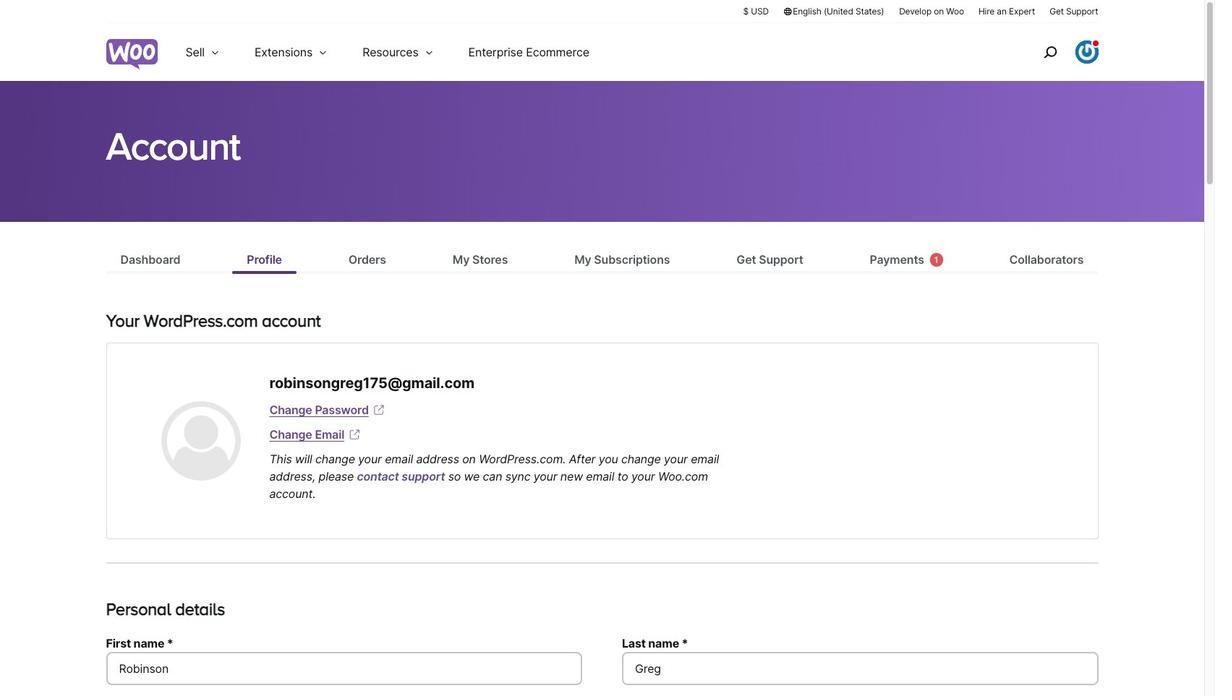 Task type: locate. For each thing, give the bounding box(es) containing it.
external link image
[[372, 403, 386, 418], [348, 428, 362, 442]]

None text field
[[106, 653, 583, 686], [622, 653, 1099, 686], [106, 653, 583, 686], [622, 653, 1099, 686]]

1 horizontal spatial external link image
[[372, 403, 386, 418]]

0 vertical spatial external link image
[[372, 403, 386, 418]]

1 vertical spatial external link image
[[348, 428, 362, 442]]

open account menu image
[[1076, 41, 1099, 64]]

service navigation menu element
[[1013, 29, 1099, 76]]

0 horizontal spatial external link image
[[348, 428, 362, 442]]



Task type: describe. For each thing, give the bounding box(es) containing it.
gravatar image image
[[161, 402, 241, 481]]

search image
[[1039, 41, 1062, 64]]



